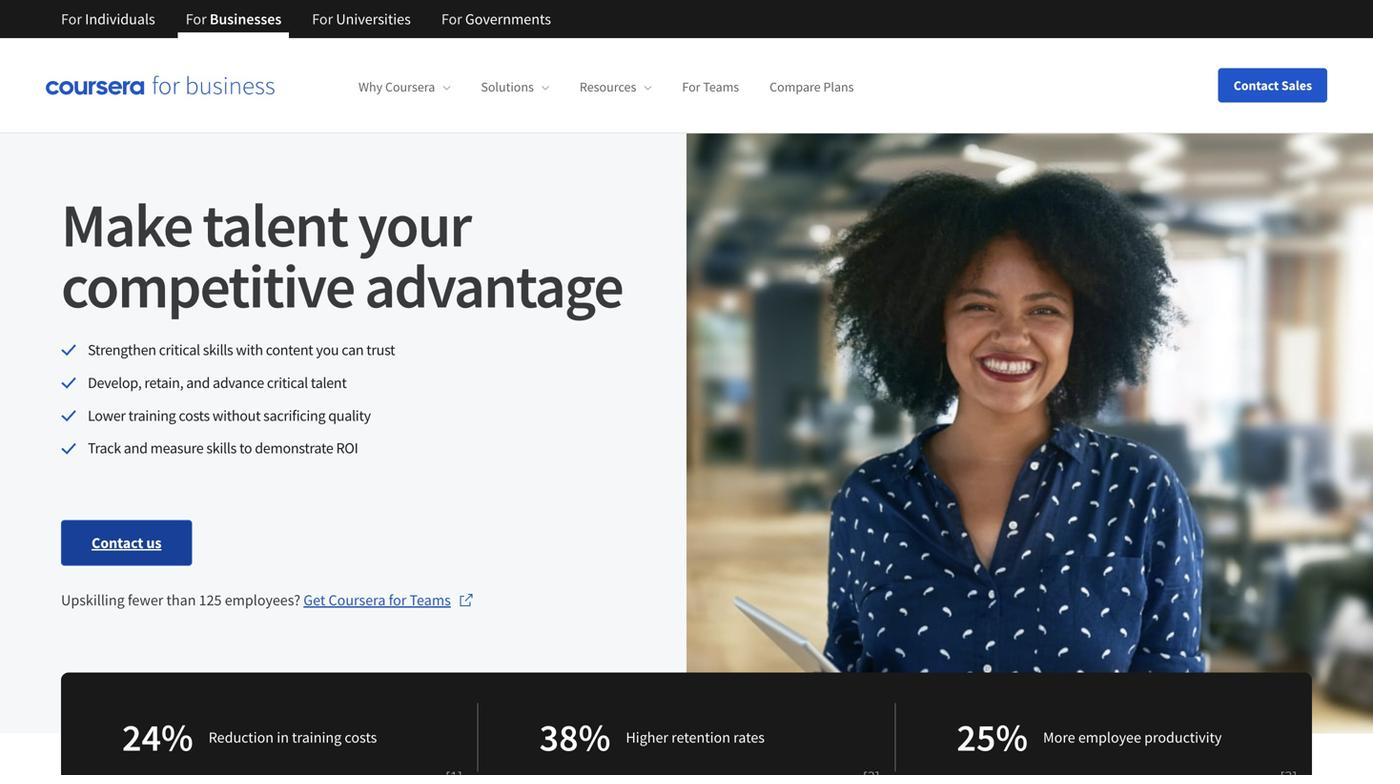 Task type: describe. For each thing, give the bounding box(es) containing it.
contact for contact us
[[92, 534, 143, 553]]

why coursera link
[[359, 78, 451, 96]]

0 horizontal spatial costs
[[179, 406, 210, 425]]

develop,
[[88, 373, 142, 392]]

for universities
[[312, 10, 411, 29]]

for individuals
[[61, 10, 155, 29]]

strengthen critical skills with content you can trust
[[88, 341, 395, 360]]

make
[[61, 187, 192, 263]]

1 horizontal spatial and
[[186, 373, 210, 392]]

your
[[358, 187, 471, 263]]

get
[[304, 591, 326, 610]]

individuals
[[85, 10, 155, 29]]

sales
[[1282, 77, 1313, 94]]

universities
[[336, 10, 411, 29]]

plans
[[824, 78, 854, 96]]

without
[[213, 406, 261, 425]]

for right "resources" link
[[682, 78, 701, 96]]

coursera for business image
[[46, 76, 275, 95]]

employees?
[[225, 591, 301, 610]]

higher retention rates
[[626, 729, 765, 748]]

upskilling
[[61, 591, 125, 610]]

fewer
[[128, 591, 163, 610]]

1 horizontal spatial training
[[292, 729, 342, 748]]

contact sales button
[[1219, 68, 1328, 103]]

1 horizontal spatial costs
[[345, 729, 377, 748]]

productivity
[[1145, 729, 1223, 748]]

contact us
[[92, 534, 162, 553]]

compare plans link
[[770, 78, 854, 96]]

coursera for why
[[385, 78, 435, 96]]

contact sales
[[1234, 77, 1313, 94]]

content
[[266, 341, 313, 360]]

reduction in training costs
[[209, 729, 377, 748]]

compare
[[770, 78, 821, 96]]

for teams
[[682, 78, 740, 96]]

talent inside 'make talent your competitive advantage'
[[203, 187, 348, 263]]

get coursera for teams
[[304, 591, 451, 610]]

get coursera for teams link
[[304, 589, 474, 612]]

0 vertical spatial skills
[[203, 341, 233, 360]]

compare plans
[[770, 78, 854, 96]]

strengthen
[[88, 341, 156, 360]]

1 vertical spatial talent
[[311, 373, 347, 392]]

for for individuals
[[61, 10, 82, 29]]

you
[[316, 341, 339, 360]]

in
[[277, 729, 289, 748]]

for governments
[[442, 10, 551, 29]]

more employee productivity
[[1044, 729, 1223, 748]]

competitive
[[61, 248, 354, 324]]

upskilling fewer than 125 employees?
[[61, 591, 304, 610]]

1 vertical spatial skills
[[206, 439, 237, 458]]

38%
[[540, 714, 611, 762]]

businesses
[[210, 10, 282, 29]]



Task type: locate. For each thing, give the bounding box(es) containing it.
1 horizontal spatial critical
[[267, 373, 308, 392]]

and right retain, at the left
[[186, 373, 210, 392]]

skills left with
[[203, 341, 233, 360]]

for left individuals
[[61, 10, 82, 29]]

contact us link
[[61, 521, 192, 566]]

0 horizontal spatial training
[[128, 406, 176, 425]]

rates
[[734, 729, 765, 748]]

0 horizontal spatial critical
[[159, 341, 200, 360]]

develop, retain, and advance critical talent
[[88, 373, 347, 392]]

and
[[186, 373, 210, 392], [124, 439, 148, 458]]

0 vertical spatial contact
[[1234, 77, 1280, 94]]

retention
[[672, 729, 731, 748]]

1 vertical spatial teams
[[410, 591, 451, 610]]

why coursera
[[359, 78, 435, 96]]

costs
[[179, 406, 210, 425], [345, 729, 377, 748]]

1 vertical spatial and
[[124, 439, 148, 458]]

0 horizontal spatial teams
[[410, 591, 451, 610]]

0 vertical spatial coursera
[[385, 78, 435, 96]]

make talent your competitive advantage
[[61, 187, 623, 324]]

contact inside contact sales button
[[1234, 77, 1280, 94]]

critical down content
[[267, 373, 308, 392]]

for for businesses
[[186, 10, 207, 29]]

125
[[199, 591, 222, 610]]

1 vertical spatial critical
[[267, 373, 308, 392]]

coursera right why
[[385, 78, 435, 96]]

retain,
[[144, 373, 184, 392]]

to
[[239, 439, 252, 458]]

0 horizontal spatial contact
[[92, 534, 143, 553]]

track and measure skills to demonstrate roi
[[88, 439, 358, 458]]

banner navigation
[[46, 0, 567, 38]]

roi
[[336, 439, 358, 458]]

coursera for get
[[329, 591, 386, 610]]

employee
[[1079, 729, 1142, 748]]

for teams link
[[682, 78, 740, 96]]

1 vertical spatial contact
[[92, 534, 143, 553]]

critical up retain, at the left
[[159, 341, 200, 360]]

teams
[[703, 78, 740, 96], [410, 591, 451, 610]]

advance
[[213, 373, 264, 392]]

1 vertical spatial training
[[292, 729, 342, 748]]

solutions
[[481, 78, 534, 96]]

for left universities
[[312, 10, 333, 29]]

1 vertical spatial coursera
[[329, 591, 386, 610]]

skills
[[203, 341, 233, 360], [206, 439, 237, 458]]

quality
[[328, 406, 371, 425]]

for left the businesses
[[186, 10, 207, 29]]

for
[[389, 591, 407, 610]]

higher
[[626, 729, 669, 748]]

1 horizontal spatial teams
[[703, 78, 740, 96]]

0 vertical spatial costs
[[179, 406, 210, 425]]

us
[[146, 534, 162, 553]]

teams inside get coursera for teams link
[[410, 591, 451, 610]]

reduction
[[209, 729, 274, 748]]

24%
[[122, 714, 193, 762]]

contact for contact sales
[[1234, 77, 1280, 94]]

for
[[61, 10, 82, 29], [186, 10, 207, 29], [312, 10, 333, 29], [442, 10, 462, 29], [682, 78, 701, 96]]

coursera left for
[[329, 591, 386, 610]]

0 vertical spatial teams
[[703, 78, 740, 96]]

training
[[128, 406, 176, 425], [292, 729, 342, 748]]

sacrificing
[[263, 406, 326, 425]]

trust
[[367, 341, 395, 360]]

contact left "sales"
[[1234, 77, 1280, 94]]

lower training costs without sacrificing quality
[[88, 406, 371, 425]]

coursera
[[385, 78, 435, 96], [329, 591, 386, 610]]

and right track at bottom
[[124, 439, 148, 458]]

advantage
[[365, 248, 623, 324]]

can
[[342, 341, 364, 360]]

talent
[[203, 187, 348, 263], [311, 373, 347, 392]]

demonstrate
[[255, 439, 333, 458]]

measure
[[150, 439, 204, 458]]

solutions link
[[481, 78, 549, 96]]

25%
[[957, 714, 1028, 762]]

governments
[[465, 10, 551, 29]]

skills left to
[[206, 439, 237, 458]]

more
[[1044, 729, 1076, 748]]

for businesses
[[186, 10, 282, 29]]

0 vertical spatial critical
[[159, 341, 200, 360]]

with
[[236, 341, 263, 360]]

training down retain, at the left
[[128, 406, 176, 425]]

critical
[[159, 341, 200, 360], [267, 373, 308, 392]]

0 horizontal spatial and
[[124, 439, 148, 458]]

costs right the "in"
[[345, 729, 377, 748]]

costs up measure
[[179, 406, 210, 425]]

resources
[[580, 78, 637, 96]]

training right the "in"
[[292, 729, 342, 748]]

1 horizontal spatial contact
[[1234, 77, 1280, 94]]

1 vertical spatial costs
[[345, 729, 377, 748]]

0 vertical spatial and
[[186, 373, 210, 392]]

than
[[166, 591, 196, 610]]

why
[[359, 78, 383, 96]]

contact left us
[[92, 534, 143, 553]]

contact inside contact us link
[[92, 534, 143, 553]]

for left governments
[[442, 10, 462, 29]]

lower
[[88, 406, 126, 425]]

0 vertical spatial training
[[128, 406, 176, 425]]

teams right for
[[410, 591, 451, 610]]

teams left compare
[[703, 78, 740, 96]]

resources link
[[580, 78, 652, 96]]

contact
[[1234, 77, 1280, 94], [92, 534, 143, 553]]

for for universities
[[312, 10, 333, 29]]

for for governments
[[442, 10, 462, 29]]

0 vertical spatial talent
[[203, 187, 348, 263]]

track
[[88, 439, 121, 458]]



Task type: vqa. For each thing, say whether or not it's contained in the screenshot.
Compare Plans
yes



